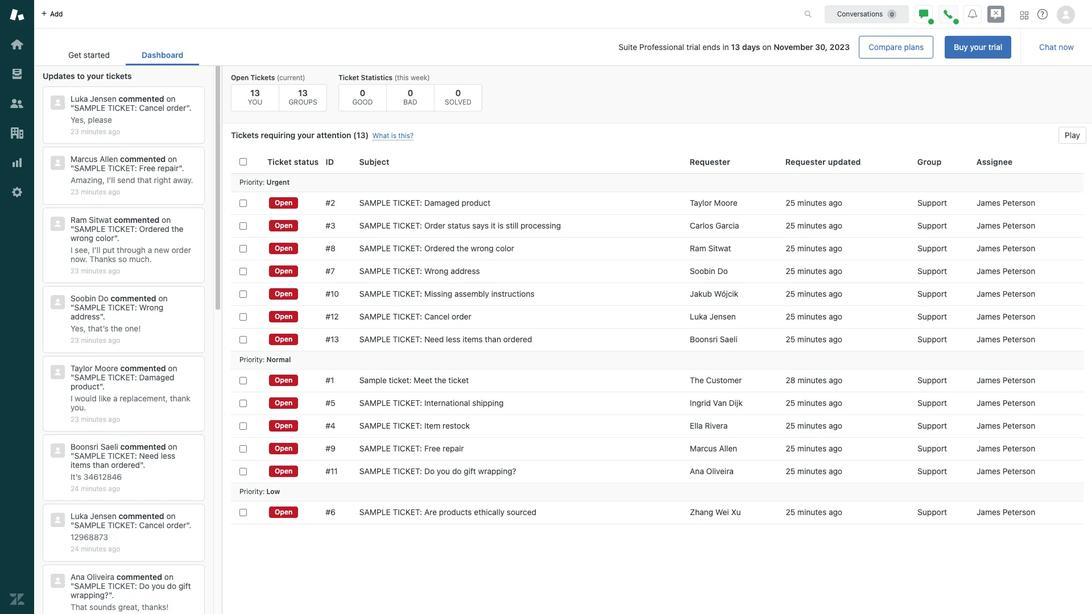 Task type: locate. For each thing, give the bounding box(es) containing it.
11 peterson from the top
[[1003, 444, 1036, 454]]

sample ticket: cancel order ". up 12968873 24 minutes ago
[[74, 521, 192, 531]]

13 down (current)
[[298, 88, 308, 98]]

the down sample ticket: order status says it is still processing link
[[457, 244, 469, 253]]

0 inside 0 bad
[[408, 88, 413, 98]]

7 support from the top
[[918, 335, 948, 344]]

moore up "like" at the left bottom of page
[[95, 363, 118, 373]]

1 horizontal spatial i'll
[[107, 176, 115, 185]]

0 vertical spatial do
[[452, 467, 462, 476]]

sample ticket: item restock link
[[360, 421, 470, 431]]

ticket inside grid
[[267, 157, 292, 167]]

1 : from the top
[[263, 178, 265, 187]]

9 25 minutes ago from the top
[[786, 421, 843, 431]]

1 horizontal spatial saeli
[[720, 335, 738, 344]]

1 vertical spatial saeli
[[101, 442, 118, 452]]

need
[[425, 335, 444, 344], [139, 451, 159, 461]]

1 vertical spatial ana
[[71, 572, 85, 582]]

3 25 from the top
[[786, 244, 796, 253]]

ago inside amazing, i'll send that right away. 23 minutes ago
[[108, 188, 120, 197]]

add button
[[34, 0, 70, 28]]

0 vertical spatial sample ticket: need less items than ordered
[[360, 335, 532, 344]]

processing
[[521, 221, 561, 231]]

address inside grid
[[451, 266, 480, 276]]

1 vertical spatial repair
[[443, 444, 464, 454]]

trial inside button
[[989, 42, 1003, 52]]

3 support from the top
[[918, 244, 948, 253]]

1 vertical spatial free
[[425, 444, 441, 454]]

ingrid
[[690, 398, 711, 408]]

5 23 from the top
[[71, 415, 79, 424]]

0 down (this
[[408, 88, 413, 98]]

0 horizontal spatial status
[[294, 157, 319, 167]]

24 down the 12968873
[[71, 545, 79, 554]]

do
[[718, 266, 728, 276], [98, 294, 109, 303], [425, 467, 435, 476], [139, 582, 150, 591]]

0 horizontal spatial free
[[139, 164, 155, 173]]

free up the that
[[139, 164, 155, 173]]

3 peterson from the top
[[1003, 244, 1036, 253]]

commented for i'll
[[120, 154, 166, 164]]

1 vertical spatial product
[[71, 382, 99, 391]]

" for amazing, i'll send that right away.
[[71, 164, 74, 173]]

instructions
[[492, 289, 535, 299]]

moore up "garcia"
[[715, 198, 738, 208]]

ticket: up 12968873 24 minutes ago
[[108, 521, 137, 531]]

sample up "sample ticket: free repair" at the bottom left of the page
[[360, 421, 391, 431]]

1 trial from the left
[[687, 42, 701, 52]]

ordered down boonsri saeli commented
[[111, 460, 140, 470]]

1 priority from the top
[[240, 178, 263, 187]]

0 horizontal spatial need
[[139, 451, 159, 461]]

priority for priority : low
[[240, 488, 263, 496]]

support for ingrid van dijk
[[918, 398, 948, 408]]

sample ticket: need less items than ordered down "sample ticket: cancel order" link
[[360, 335, 532, 344]]

damaged inside grid
[[425, 198, 460, 208]]

james for jakub wójcik
[[977, 289, 1001, 299]]

days
[[743, 42, 761, 52]]

ordered up new
[[139, 224, 170, 234]]

9 25 from the top
[[786, 421, 796, 431]]

1 vertical spatial soobin
[[71, 294, 96, 303]]

".
[[186, 103, 192, 113], [179, 164, 184, 173], [114, 233, 119, 243], [100, 312, 105, 322], [99, 382, 105, 391], [140, 460, 145, 470], [186, 521, 192, 531], [109, 591, 114, 600]]

marcus
[[71, 154, 98, 164], [690, 444, 717, 454]]

2 james from the top
[[977, 221, 1001, 231]]

need down i would like a replacement, thank you. 23 minutes ago in the left bottom of the page
[[139, 451, 159, 461]]

2 vertical spatial priority
[[240, 488, 263, 496]]

0 vertical spatial than
[[485, 335, 501, 344]]

the inside yes, that's the one! 23 minutes ago
[[111, 324, 123, 334]]

updated
[[829, 157, 861, 167]]

sample ticket: wrong address
[[360, 266, 480, 276], [71, 303, 163, 322]]

28
[[786, 376, 796, 385]]

ordered down order
[[425, 244, 455, 253]]

sample ticket: order status says it is still processing
[[360, 221, 561, 231]]

on " up send
[[71, 154, 177, 173]]

23 up taylor moore commented
[[71, 336, 79, 345]]

james peterson for marcus allen
[[977, 444, 1036, 454]]

1 0 from the left
[[360, 88, 366, 98]]

good
[[353, 98, 373, 106]]

taylor inside grid
[[690, 198, 712, 208]]

0 vertical spatial a
[[148, 245, 152, 255]]

peterson for ana oliveira
[[1003, 467, 1036, 476]]

5 james from the top
[[977, 289, 1001, 299]]

requester updated
[[786, 157, 861, 167]]

7 " from the top
[[71, 521, 74, 531]]

0 vertical spatial your
[[971, 42, 987, 52]]

0 horizontal spatial wrapping?
[[71, 591, 109, 600]]

1 vertical spatial sample ticket: do you do gift wrapping?
[[71, 582, 191, 600]]

damaged up replacement,
[[139, 373, 174, 382]]

on " up "like" at the left bottom of page
[[71, 363, 177, 382]]

jensen for yes, please
[[90, 94, 117, 104]]

away.
[[173, 176, 193, 185]]

0 horizontal spatial gift
[[179, 582, 191, 591]]

ticket: inside sample ticket: wrong address
[[108, 303, 137, 313]]

1 vertical spatial sample ticket: ordered the wrong color
[[360, 244, 515, 253]]

ram for ram sitwat commented
[[71, 215, 87, 225]]

0 horizontal spatial ram
[[71, 215, 87, 225]]

items
[[463, 335, 483, 344], [71, 460, 91, 470]]

1 vertical spatial damaged
[[139, 373, 174, 382]]

commented up through
[[114, 215, 160, 225]]

2 vertical spatial your
[[298, 130, 315, 140]]

None checkbox
[[240, 245, 247, 252], [240, 291, 247, 298], [240, 423, 247, 430], [240, 445, 247, 453], [240, 245, 247, 252], [240, 291, 247, 298], [240, 423, 247, 430], [240, 445, 247, 453]]

i'll left put on the top left of page
[[92, 245, 100, 255]]

#6
[[326, 508, 336, 517]]

1 vertical spatial marcus
[[690, 444, 717, 454]]

1 horizontal spatial marcus
[[690, 444, 717, 454]]

need down "sample ticket: cancel order" link
[[425, 335, 444, 344]]

8 james from the top
[[977, 376, 1001, 385]]

peterson for boonsri saeli
[[1003, 335, 1036, 344]]

boonsri
[[690, 335, 718, 344], [71, 442, 98, 452]]

ticket: inside sample ticket: missing assembly instructions link
[[393, 289, 422, 299]]

week)
[[411, 73, 430, 82]]

1 vertical spatial luka
[[690, 312, 708, 322]]

product
[[462, 198, 491, 208], [71, 382, 99, 391]]

25 minutes ago for jakub wójcik
[[786, 289, 843, 299]]

product up would
[[71, 382, 99, 391]]

5 james peterson from the top
[[977, 289, 1036, 299]]

commented for 34612846
[[120, 442, 166, 452]]

10 support from the top
[[918, 421, 948, 431]]

solved
[[445, 98, 472, 106]]

ticket: down sample ticket: item restock link
[[393, 444, 422, 454]]

1 horizontal spatial color
[[496, 244, 515, 253]]

oliveira
[[707, 467, 734, 476], [87, 572, 114, 582]]

7 25 minutes ago from the top
[[786, 335, 843, 344]]

0 vertical spatial marcus
[[71, 154, 98, 164]]

saeli up 34612846
[[101, 442, 118, 452]]

0 horizontal spatial address
[[71, 312, 100, 322]]

1 horizontal spatial status
[[448, 221, 470, 231]]

2 0 from the left
[[408, 88, 413, 98]]

23
[[71, 127, 79, 136], [71, 188, 79, 197], [71, 267, 79, 275], [71, 336, 79, 345], [71, 415, 79, 424]]

is right it
[[498, 221, 504, 231]]

10 peterson from the top
[[1003, 421, 1036, 431]]

international
[[425, 398, 470, 408]]

4 james peterson from the top
[[977, 266, 1036, 276]]

0 vertical spatial ticket
[[339, 73, 359, 82]]

button displays agent's chat status as online. image
[[920, 9, 929, 18]]

on for i see, i'll put through a new order now. thanks so much.
[[162, 215, 171, 225]]

25 for soobin do
[[786, 266, 796, 276]]

None checkbox
[[240, 199, 247, 207], [240, 222, 247, 230], [240, 268, 247, 275], [240, 313, 247, 321], [240, 336, 247, 343], [240, 377, 247, 384], [240, 400, 247, 407], [240, 468, 247, 476], [240, 509, 247, 517], [240, 199, 247, 207], [240, 222, 247, 230], [240, 268, 247, 275], [240, 313, 247, 321], [240, 336, 247, 343], [240, 377, 247, 384], [240, 400, 247, 407], [240, 468, 247, 476], [240, 509, 247, 517]]

0 vertical spatial sitwat
[[89, 215, 112, 225]]

open for #8
[[275, 244, 293, 253]]

support for ana oliveira
[[918, 467, 948, 476]]

ticket: inside the sample ticket: free repair link
[[393, 444, 422, 454]]

commented for would
[[120, 363, 166, 373]]

0 horizontal spatial ana
[[71, 572, 85, 582]]

2 24 from the top
[[71, 545, 79, 554]]

2 25 from the top
[[786, 221, 796, 231]]

november
[[774, 42, 814, 52]]

ticket: up "sample ticket: free repair" at the bottom left of the page
[[393, 421, 422, 431]]

status left id
[[294, 157, 319, 167]]

soobin up jakub on the top of the page
[[690, 266, 716, 276]]

carlos garcia
[[690, 221, 740, 231]]

sample inside sample ticket: ordered the wrong color
[[74, 224, 106, 234]]

james peterson for ana oliveira
[[977, 467, 1036, 476]]

wrong up the see,
[[71, 233, 93, 243]]

sitwat down carlos garcia
[[709, 244, 732, 253]]

3 james from the top
[[977, 244, 1001, 253]]

do inside sample ticket: do you do gift wrapping?
[[167, 582, 177, 591]]

boonsri down luka jensen
[[690, 335, 718, 344]]

2 luka jensen commented from the top
[[71, 512, 164, 522]]

oliveira down "marcus allen" at the right bottom of page
[[707, 467, 734, 476]]

do inside sample ticket: do you do gift wrapping?
[[139, 582, 150, 591]]

0 vertical spatial soobin
[[690, 266, 716, 276]]

0 horizontal spatial ordered
[[111, 460, 140, 470]]

i inside "i see, i'll put through a new order now. thanks so much. 23 minutes ago"
[[71, 245, 73, 255]]

sample ticket: damaged product inside grid
[[360, 198, 491, 208]]

than inside sample ticket: need less items than ordered
[[93, 460, 109, 470]]

1 vertical spatial color
[[496, 244, 515, 253]]

main element
[[0, 0, 34, 615]]

25 minutes ago for ana oliveira
[[786, 467, 843, 476]]

views image
[[10, 67, 24, 81]]

get
[[68, 50, 81, 60]]

25 for luka jensen
[[786, 312, 796, 322]]

xu
[[732, 508, 741, 517]]

moore for taylor moore commented
[[95, 363, 118, 373]]

8 peterson from the top
[[1003, 376, 1036, 385]]

24
[[71, 485, 79, 493], [71, 545, 79, 554]]

0 vertical spatial ram
[[71, 215, 87, 225]]

ago inside yes, please 23 minutes ago
[[108, 127, 120, 136]]

2 23 from the top
[[71, 188, 79, 197]]

product up says
[[462, 198, 491, 208]]

0 horizontal spatial damaged
[[139, 373, 174, 382]]

open
[[231, 73, 249, 82], [275, 199, 293, 207], [275, 221, 293, 230], [275, 244, 293, 253], [275, 267, 293, 275], [275, 290, 293, 298], [275, 312, 293, 321], [275, 335, 293, 344], [275, 376, 293, 385], [275, 399, 293, 408], [275, 422, 293, 430], [275, 445, 293, 453], [275, 467, 293, 476], [275, 508, 293, 517]]

on for it's 34612846
[[168, 442, 177, 452]]

8 " from the top
[[71, 582, 74, 591]]

oliveira for ana oliveira
[[707, 467, 734, 476]]

1 horizontal spatial allen
[[720, 444, 738, 454]]

#1
[[326, 376, 334, 385]]

luka jensen commented up 12968873 24 minutes ago
[[71, 512, 164, 522]]

commented up replacement,
[[120, 363, 166, 373]]

#2
[[326, 198, 335, 208]]

8 on " from the top
[[71, 572, 174, 591]]

4 james from the top
[[977, 266, 1001, 276]]

6 25 from the top
[[786, 312, 796, 322]]

wrong
[[71, 233, 93, 243], [471, 244, 494, 253]]

peterson for luka jensen
[[1003, 312, 1036, 322]]

requester left updated
[[786, 157, 826, 167]]

4 " from the top
[[71, 303, 74, 313]]

1 sample ticket: cancel order ". from the top
[[74, 103, 192, 113]]

8 support from the top
[[918, 376, 948, 385]]

priority for priority : urgent
[[240, 178, 263, 187]]

9 james peterson from the top
[[977, 398, 1036, 408]]

grid
[[223, 151, 1093, 615]]

the down away. on the left
[[172, 224, 184, 234]]

address inside sample ticket: wrong address
[[71, 312, 100, 322]]

address up that's
[[71, 312, 100, 322]]

taylor for taylor moore commented
[[71, 363, 93, 373]]

9 support from the top
[[918, 398, 948, 408]]

boonsri for boonsri saeli
[[690, 335, 718, 344]]

minutes inside it's 34612846 24 minutes ago
[[81, 485, 106, 493]]

a left new
[[148, 245, 152, 255]]

peterson for marcus allen
[[1003, 444, 1036, 454]]

support for ram sitwat
[[918, 244, 948, 253]]

damaged up order
[[425, 198, 460, 208]]

0 vertical spatial sample ticket: wrong address
[[360, 266, 480, 276]]

i'll inside amazing, i'll send that right away. 23 minutes ago
[[107, 176, 115, 185]]

taylor for taylor moore
[[690, 198, 712, 208]]

" for i would like a replacement, thank you.
[[71, 373, 74, 382]]

0 vertical spatial oliveira
[[707, 467, 734, 476]]

" up now.
[[71, 224, 74, 234]]

10 25 minutes ago from the top
[[786, 444, 843, 454]]

1 horizontal spatial sample ticket: wrong address
[[360, 266, 480, 276]]

ticket: inside sample ticket: order status says it is still processing link
[[393, 221, 422, 231]]

11 james from the top
[[977, 444, 1001, 454]]

5 25 minutes ago from the top
[[786, 289, 843, 299]]

luka up the 12968873
[[71, 512, 88, 522]]

james for taylor moore
[[977, 198, 1001, 208]]

do up that's
[[98, 294, 109, 303]]

2 support from the top
[[918, 221, 948, 231]]

: for low
[[263, 488, 265, 496]]

cancel inside grid
[[425, 312, 450, 322]]

sample up 34612846
[[74, 451, 106, 461]]

1 vertical spatial moore
[[95, 363, 118, 373]]

11 25 minutes ago from the top
[[786, 467, 843, 476]]

4 support from the top
[[918, 266, 948, 276]]

0 for 0 solved
[[456, 88, 461, 98]]

do up the products
[[452, 467, 462, 476]]

3 priority from the top
[[240, 488, 263, 496]]

1 vertical spatial sitwat
[[709, 244, 732, 253]]

ticket: up sample ticket: need less items than ordered link
[[393, 312, 422, 322]]

i left would
[[71, 394, 73, 403]]

tickets up select all tickets option
[[231, 130, 259, 140]]

0 horizontal spatial oliveira
[[87, 572, 114, 582]]

cancel for 12968873
[[139, 521, 164, 531]]

2 yes, from the top
[[71, 324, 86, 334]]

do inside grid
[[452, 467, 462, 476]]

ana down "marcus allen" at the right bottom of page
[[690, 467, 704, 476]]

moore inside grid
[[715, 198, 738, 208]]

0 vertical spatial you
[[437, 467, 450, 476]]

wrapping? inside sample ticket: do you do gift wrapping?
[[71, 591, 109, 600]]

priority left the normal
[[240, 356, 263, 364]]

section
[[209, 36, 1012, 59]]

1 horizontal spatial trial
[[989, 42, 1003, 52]]

boonsri saeli commented
[[71, 442, 166, 452]]

oliveira up 'sounds'
[[87, 572, 114, 582]]

1 vertical spatial tickets
[[231, 130, 259, 140]]

1 support from the top
[[918, 198, 948, 208]]

1 vertical spatial :
[[263, 356, 265, 364]]

like
[[99, 394, 111, 403]]

luka down jakub on the top of the page
[[690, 312, 708, 322]]

" up the 12968873
[[71, 521, 74, 531]]

priority
[[240, 178, 263, 187], [240, 356, 263, 364], [240, 488, 263, 496]]

support for taylor moore
[[918, 198, 948, 208]]

sample inside sample ticket: need less items than ordered
[[74, 451, 106, 461]]

0 vertical spatial taylor
[[690, 198, 712, 208]]

6 peterson from the top
[[1003, 312, 1036, 322]]

9 james from the top
[[977, 398, 1001, 408]]

on " down tickets
[[71, 94, 176, 113]]

1 vertical spatial ram
[[690, 244, 707, 253]]

trial down zendesk chat image
[[989, 42, 1003, 52]]

saeli for boonsri saeli commented
[[101, 442, 118, 452]]

23 inside yes, please 23 minutes ago
[[71, 127, 79, 136]]

0 horizontal spatial sample ticket: ordered the wrong color
[[71, 224, 184, 243]]

9 peterson from the top
[[1003, 398, 1036, 408]]

25 for boonsri saeli
[[786, 335, 796, 344]]

soobin
[[690, 266, 716, 276], [71, 294, 96, 303]]

3 23 from the top
[[71, 267, 79, 275]]

ticket for ticket status
[[267, 157, 292, 167]]

updates
[[43, 71, 75, 81]]

0 horizontal spatial sample ticket: damaged product
[[71, 373, 174, 391]]

0 horizontal spatial items
[[71, 460, 91, 470]]

new
[[154, 245, 169, 255]]

:
[[263, 178, 265, 187], [263, 356, 265, 364], [263, 488, 265, 496]]

damaged inside sample ticket: damaged product
[[139, 373, 174, 382]]

the inside sample ticket: meet the ticket link
[[435, 376, 447, 385]]

ticket: inside sample ticket: ordered the wrong color link
[[393, 244, 422, 253]]

1 25 from the top
[[786, 198, 796, 208]]

1 vertical spatial luka jensen commented
[[71, 512, 164, 522]]

2 : from the top
[[263, 356, 265, 364]]

12 peterson from the top
[[1003, 467, 1036, 476]]

0 horizontal spatial taylor
[[71, 363, 93, 373]]

1 vertical spatial boonsri
[[71, 442, 98, 452]]

commented down i would like a replacement, thank you. 23 minutes ago in the left bottom of the page
[[120, 442, 166, 452]]

3 0 from the left
[[456, 88, 461, 98]]

ticket: up "like" at the left bottom of page
[[108, 373, 137, 382]]

2 trial from the left
[[989, 42, 1003, 52]]

sample ticket: need less items than ordered up 34612846
[[71, 451, 175, 470]]

0 inside 0 good
[[360, 88, 366, 98]]

your inside button
[[971, 42, 987, 52]]

ticket up 0 good
[[339, 73, 359, 82]]

25 minutes ago for zhang wei xu
[[786, 508, 843, 517]]

james peterson for boonsri saeli
[[977, 335, 1036, 344]]

a inside "i see, i'll put through a new order now. thanks so much. 23 minutes ago"
[[148, 245, 152, 255]]

sample ticket: cancel order ". for 12968873
[[74, 521, 192, 531]]

support for zhang wei xu
[[918, 508, 948, 517]]

commented for please
[[119, 94, 164, 104]]

support for jakub wójcik
[[918, 289, 948, 299]]

0 horizontal spatial color
[[96, 233, 114, 243]]

23 inside yes, that's the one! 23 minutes ago
[[71, 336, 79, 345]]

ticket: inside sample ticket: damaged product link
[[393, 198, 422, 208]]

sample ticket: do you do gift wrapping? link
[[360, 467, 517, 477]]

items up it's
[[71, 460, 91, 470]]

james peterson for soobin do
[[977, 266, 1036, 276]]

support for luka jensen
[[918, 312, 948, 322]]

allen down rivera
[[720, 444, 738, 454]]

marcus for marcus allen commented
[[71, 154, 98, 164]]

6 support from the top
[[918, 312, 948, 322]]

7 peterson from the top
[[1003, 335, 1036, 344]]

7 james from the top
[[977, 335, 1001, 344]]

is inside tickets requiring your attention ( 13 ) what is this?
[[391, 131, 397, 140]]

saeli
[[720, 335, 738, 344], [101, 442, 118, 452]]

trial left ends
[[687, 42, 701, 52]]

sample right #10
[[360, 289, 391, 299]]

soobin for soobin do
[[690, 266, 716, 276]]

11 support from the top
[[918, 444, 948, 454]]

2 priority from the top
[[240, 356, 263, 364]]

1 vertical spatial ordered
[[111, 460, 140, 470]]

yes, left that's
[[71, 324, 86, 334]]

23 inside i would like a replacement, thank you. 23 minutes ago
[[71, 415, 79, 424]]

0 horizontal spatial sample ticket: do you do gift wrapping?
[[71, 582, 191, 600]]

1 horizontal spatial address
[[451, 266, 480, 276]]

0 horizontal spatial you
[[152, 582, 165, 591]]

1 i from the top
[[71, 245, 73, 255]]

ticket: down the sample ticket: free repair link
[[393, 467, 422, 476]]

i left the see,
[[71, 245, 73, 255]]

that
[[71, 603, 87, 612]]

ticket: inside sample ticket: need less items than ordered
[[108, 451, 137, 461]]

1 vertical spatial i'll
[[92, 245, 100, 255]]

#11
[[326, 467, 338, 476]]

ethically
[[474, 508, 505, 517]]

compare plans
[[869, 42, 924, 52]]

tab list containing get started
[[52, 44, 199, 65]]

12968873
[[71, 533, 108, 543]]

6 james peterson from the top
[[977, 312, 1036, 322]]

6 " from the top
[[71, 451, 74, 461]]

0 vertical spatial sample ticket: damaged product
[[360, 198, 491, 208]]

cancel
[[139, 103, 164, 113], [425, 312, 450, 322], [139, 521, 164, 531]]

now
[[1059, 42, 1075, 52]]

1 horizontal spatial ordered
[[504, 335, 532, 344]]

moore for taylor moore
[[715, 198, 738, 208]]

23 down amazing,
[[71, 188, 79, 197]]

1 vertical spatial your
[[87, 71, 104, 81]]

the
[[690, 376, 704, 385]]

4 on " from the top
[[71, 294, 168, 313]]

13 inside 13 you
[[250, 88, 260, 98]]

25 minutes ago for taylor moore
[[786, 198, 843, 208]]

0 vertical spatial priority
[[240, 178, 263, 187]]

ticket: inside sample ticket: item restock link
[[393, 421, 422, 431]]

13 support from the top
[[918, 508, 948, 517]]

do down the sample ticket: free repair link
[[425, 467, 435, 476]]

minutes
[[81, 127, 106, 136], [81, 188, 106, 197], [798, 198, 827, 208], [798, 221, 827, 231], [798, 244, 827, 253], [798, 266, 827, 276], [81, 267, 106, 275], [798, 289, 827, 299], [798, 312, 827, 322], [798, 335, 827, 344], [81, 336, 106, 345], [798, 376, 827, 385], [798, 398, 827, 408], [81, 415, 106, 424], [798, 421, 827, 431], [798, 444, 827, 454], [798, 467, 827, 476], [81, 485, 106, 493], [798, 508, 827, 517], [81, 545, 106, 554]]

2 sample ticket: cancel order ". from the top
[[74, 521, 192, 531]]

i for i would like a replacement, thank you.
[[71, 394, 73, 403]]

1 horizontal spatial requester
[[786, 157, 826, 167]]

10 25 from the top
[[786, 444, 796, 454]]

1 horizontal spatial sample ticket: need less items than ordered
[[360, 335, 532, 344]]

wrong
[[425, 266, 449, 276], [139, 303, 163, 313]]

1 vertical spatial priority
[[240, 356, 263, 364]]

ella rivera
[[690, 421, 728, 431]]

luka down to
[[71, 94, 88, 104]]

0 horizontal spatial allen
[[100, 154, 118, 164]]

jensen for 12968873
[[90, 512, 117, 522]]

1 horizontal spatial sample ticket: damaged product
[[360, 198, 491, 208]]

sample ticket: damaged product up order
[[360, 198, 491, 208]]

1 horizontal spatial less
[[446, 335, 461, 344]]

1 vertical spatial do
[[167, 582, 177, 591]]

7 on " from the top
[[71, 512, 176, 531]]

yes, inside yes, please 23 minutes ago
[[71, 115, 86, 125]]

do up thanks!
[[167, 582, 177, 591]]

8 25 minutes ago from the top
[[786, 398, 843, 408]]

)
[[366, 130, 369, 140]]

repair down restock
[[443, 444, 464, 454]]

wrong down says
[[471, 244, 494, 253]]

2 25 minutes ago from the top
[[786, 221, 843, 231]]

you inside grid
[[437, 467, 450, 476]]

0 vertical spatial wrapping?
[[478, 467, 517, 476]]

: for normal
[[263, 356, 265, 364]]

ticket: up one!
[[108, 303, 137, 313]]

25 for ella rivera
[[786, 421, 796, 431]]

please
[[88, 115, 112, 125]]

wrapping? up the "that"
[[71, 591, 109, 600]]

0 horizontal spatial trial
[[687, 42, 701, 52]]

yes, for yes, please
[[71, 115, 86, 125]]

4 peterson from the top
[[1003, 266, 1036, 276]]

do
[[452, 467, 462, 476], [167, 582, 177, 591]]

5 on " from the top
[[71, 363, 177, 382]]

1 on " from the top
[[71, 94, 176, 113]]

one!
[[125, 324, 141, 334]]

you
[[437, 467, 450, 476], [152, 582, 165, 591]]

2 on " from the top
[[71, 154, 177, 173]]

ticket: inside sample ticket: damaged product
[[108, 373, 137, 382]]

ago inside "i see, i'll put through a new order now. thanks so much. 23 minutes ago"
[[108, 267, 120, 275]]

1 vertical spatial taylor
[[71, 363, 93, 373]]

13 peterson from the top
[[1003, 508, 1036, 517]]

ticket: inside the sample ticket: wrong address link
[[393, 266, 422, 276]]

chat now button
[[1031, 36, 1084, 59]]

soobin do
[[690, 266, 728, 276]]

yes, inside yes, that's the one! 23 minutes ago
[[71, 324, 86, 334]]

on
[[763, 42, 772, 52], [166, 94, 176, 104], [168, 154, 177, 164], [162, 215, 171, 225], [158, 294, 168, 303], [168, 363, 177, 373], [168, 442, 177, 452], [166, 512, 176, 522], [164, 572, 174, 582]]

6 james from the top
[[977, 312, 1001, 322]]

10 james from the top
[[977, 421, 1001, 431]]

it's 34612846 24 minutes ago
[[71, 472, 122, 493]]

0 inside 0 solved
[[456, 88, 461, 98]]

1 " from the top
[[71, 103, 74, 113]]

25 for carlos garcia
[[786, 221, 796, 231]]

2 i from the top
[[71, 394, 73, 403]]

" for i see, i'll put through a new order now. thanks so much.
[[71, 224, 74, 234]]

on " for would
[[71, 363, 177, 382]]

sample down "sample"
[[360, 398, 391, 408]]

ana inside grid
[[690, 467, 704, 476]]

1 horizontal spatial items
[[463, 335, 483, 344]]

i inside i would like a replacement, thank you. 23 minutes ago
[[71, 394, 73, 403]]

sample ticket: wrong address up one!
[[71, 303, 163, 322]]

ticket: left are
[[393, 508, 422, 517]]

1 requester from the left
[[690, 157, 731, 167]]

3 " from the top
[[71, 224, 74, 234]]

10 james peterson from the top
[[977, 421, 1036, 431]]

sample inside sample ticket: damaged product
[[74, 373, 106, 382]]

1 vertical spatial less
[[161, 451, 175, 461]]

so
[[118, 254, 127, 264]]

1 peterson from the top
[[1003, 198, 1036, 208]]

3 on " from the top
[[71, 215, 171, 234]]

support for boonsri saeli
[[918, 335, 948, 344]]

8 james peterson from the top
[[977, 376, 1036, 385]]

grid containing ticket status
[[223, 151, 1093, 615]]

1 vertical spatial sample ticket: need less items than ordered
[[71, 451, 175, 470]]

25 minutes ago for carlos garcia
[[786, 221, 843, 231]]

ram inside grid
[[690, 244, 707, 253]]

still
[[506, 221, 519, 231]]

2 vertical spatial luka
[[71, 512, 88, 522]]

1 horizontal spatial ana
[[690, 467, 704, 476]]

November 30, 2023 text field
[[774, 42, 850, 52]]

1 horizontal spatial damaged
[[425, 198, 460, 208]]

2 james peterson from the top
[[977, 221, 1036, 231]]

sample ticket: wrong address down sample ticket: ordered the wrong color link
[[360, 266, 480, 276]]

items inside grid
[[463, 335, 483, 344]]

2 " from the top
[[71, 164, 74, 173]]

peterson for zhang wei xu
[[1003, 508, 1036, 517]]

wrapping? up "ethically"
[[478, 467, 517, 476]]

1 horizontal spatial moore
[[715, 198, 738, 208]]

sample ticket: do you do gift wrapping? up great,
[[71, 582, 191, 600]]

repair
[[158, 164, 179, 173], [443, 444, 464, 454]]

saeli for boonsri saeli
[[720, 335, 738, 344]]

suite professional trial ends in 13 days on november 30, 2023
[[619, 42, 850, 52]]

open for #4
[[275, 422, 293, 430]]

luka jensen commented
[[71, 94, 164, 104], [71, 512, 164, 522]]

12968873 24 minutes ago
[[71, 533, 120, 554]]

ago inside yes, that's the one! 23 minutes ago
[[108, 336, 120, 345]]

yes, for yes, that's the one!
[[71, 324, 86, 334]]

: left the normal
[[263, 356, 265, 364]]

4 23 from the top
[[71, 336, 79, 345]]

the inside sample ticket: ordered the wrong color link
[[457, 244, 469, 253]]

11 25 from the top
[[786, 467, 796, 476]]

12 james peterson from the top
[[977, 467, 1036, 476]]

13 groups
[[289, 88, 317, 106]]

oliveira inside grid
[[707, 467, 734, 476]]

0 vertical spatial i'll
[[107, 176, 115, 185]]

23 inside amazing, i'll send that right away. 23 minutes ago
[[71, 188, 79, 197]]

12 25 minutes ago from the top
[[786, 508, 843, 517]]

ana for ana oliveira commented
[[71, 572, 85, 582]]

you up thanks!
[[152, 582, 165, 591]]

wrong up one!
[[139, 303, 163, 313]]

marcus down ella rivera
[[690, 444, 717, 454]]

boonsri up it's
[[71, 442, 98, 452]]

1 horizontal spatial oliveira
[[707, 467, 734, 476]]

ticket statistics (this week)
[[339, 73, 430, 82]]

3 25 minutes ago from the top
[[786, 244, 843, 253]]

repair inside grid
[[443, 444, 464, 454]]

commented down tickets
[[119, 94, 164, 104]]

1 yes, from the top
[[71, 115, 86, 125]]

get help image
[[1038, 9, 1048, 19]]

color down still
[[496, 244, 515, 253]]

sample inside sample ticket: wrong address
[[74, 303, 106, 313]]

7 james peterson from the top
[[977, 335, 1036, 344]]

0 vertical spatial is
[[391, 131, 397, 140]]

sample up that's
[[74, 303, 106, 313]]

free inside grid
[[425, 444, 441, 454]]

6 25 minutes ago from the top
[[786, 312, 843, 322]]

3 : from the top
[[263, 488, 265, 496]]

commented for see,
[[114, 215, 160, 225]]

1 vertical spatial than
[[93, 460, 109, 470]]

5 support from the top
[[918, 289, 948, 299]]

tab list
[[52, 44, 199, 65]]

" up yes, please 23 minutes ago
[[71, 103, 74, 113]]

ella
[[690, 421, 703, 431]]

wrapping?
[[478, 467, 517, 476], [71, 591, 109, 600]]

24 inside 12968873 24 minutes ago
[[71, 545, 79, 554]]

1 vertical spatial items
[[71, 460, 91, 470]]

0 horizontal spatial moore
[[95, 363, 118, 373]]

the customer
[[690, 376, 742, 385]]

ticket: inside sample ticket: are products ethically sourced link
[[393, 508, 422, 517]]

sitwat inside grid
[[709, 244, 732, 253]]

1 horizontal spatial product
[[462, 198, 491, 208]]

items up ticket
[[463, 335, 483, 344]]

1 25 minutes ago from the top
[[786, 198, 843, 208]]

ana oliveira commented
[[71, 572, 162, 582]]

organizations image
[[10, 126, 24, 141]]

1 vertical spatial i
[[71, 394, 73, 403]]

i'll inside "i see, i'll put through a new order now. thanks so much. 23 minutes ago"
[[92, 245, 100, 255]]

sample ticket: cancel order ".
[[74, 103, 192, 113], [74, 521, 192, 531]]

open for #12
[[275, 312, 293, 321]]

get started tab
[[52, 44, 126, 65]]

12 25 from the top
[[786, 508, 796, 517]]

12 support from the top
[[918, 467, 948, 476]]

0 vertical spatial saeli
[[720, 335, 738, 344]]



Task type: describe. For each thing, give the bounding box(es) containing it.
sample ticket: wrong address link
[[360, 266, 480, 277]]

assembly
[[455, 289, 489, 299]]

marcus allen
[[690, 444, 738, 454]]

sample ticket: free repair ".
[[74, 164, 184, 173]]

chat now
[[1040, 42, 1075, 52]]

support for carlos garcia
[[918, 221, 948, 231]]

order inside "sample ticket: cancel order" link
[[452, 312, 472, 322]]

sample ticket: missing assembly instructions link
[[360, 289, 535, 299]]

support for soobin do
[[918, 266, 948, 276]]

james for soobin do
[[977, 266, 1001, 276]]

conversations
[[838, 9, 883, 18]]

1 vertical spatial gift
[[179, 582, 191, 591]]

Select All Tickets checkbox
[[240, 158, 247, 166]]

james peterson for ram sitwat
[[977, 244, 1036, 253]]

sample ticket: cancel order
[[360, 312, 472, 322]]

sample ticket: ordered the wrong color inside grid
[[360, 244, 515, 253]]

order inside "i see, i'll put through a new order now. thanks so much. 23 minutes ago"
[[172, 245, 191, 255]]

peterson for ingrid van dijk
[[1003, 398, 1036, 408]]

0 vertical spatial tickets
[[251, 73, 275, 82]]

28 minutes ago
[[786, 376, 843, 385]]

group
[[918, 157, 942, 167]]

1 vertical spatial wrong
[[471, 244, 494, 253]]

section containing suite professional trial ends in
[[209, 36, 1012, 59]]

subject
[[359, 157, 390, 167]]

sample right #3
[[360, 221, 391, 231]]

0 vertical spatial color
[[96, 233, 114, 243]]

get started image
[[10, 37, 24, 52]]

ticket
[[449, 376, 469, 385]]

soobin do commented
[[71, 294, 156, 303]]

open for #6
[[275, 508, 293, 517]]

wei
[[716, 508, 730, 517]]

sample right #12
[[360, 312, 391, 322]]

dijk
[[729, 398, 743, 408]]

0 vertical spatial sample ticket: ordered the wrong color
[[71, 224, 184, 243]]

ticket: up send
[[108, 164, 137, 173]]

meet
[[414, 376, 433, 385]]

ago inside i would like a replacement, thank you. 23 minutes ago
[[108, 415, 120, 424]]

james for marcus allen
[[977, 444, 1001, 454]]

ana for ana oliveira
[[690, 467, 704, 476]]

1 vertical spatial jensen
[[710, 312, 736, 322]]

ticket: inside sample ticket: need less items than ordered link
[[393, 335, 422, 344]]

ticket: inside "sample ticket: cancel order" link
[[393, 312, 422, 322]]

0 horizontal spatial sample ticket: need less items than ordered
[[71, 451, 175, 470]]

0 horizontal spatial wrong
[[71, 233, 93, 243]]

1 horizontal spatial sample ticket: do you do gift wrapping?
[[360, 467, 517, 476]]

your for tickets requiring your attention ( 13 ) what is this?
[[298, 130, 315, 140]]

sample ticket: cancel order ". for yes, please
[[74, 103, 192, 113]]

13 you
[[248, 88, 263, 106]]

luka for yes,
[[71, 94, 88, 104]]

luka inside grid
[[690, 312, 708, 322]]

commented up great,
[[117, 572, 162, 582]]

" for that sounds great, thanks!
[[71, 582, 74, 591]]

sample up the 12968873
[[74, 521, 106, 531]]

are
[[425, 508, 437, 517]]

#8
[[326, 244, 336, 253]]

on for yes, that's the one!
[[158, 294, 168, 303]]

trial for your
[[989, 42, 1003, 52]]

on for amazing, i'll send that right away.
[[168, 154, 177, 164]]

commented for 24
[[119, 512, 164, 522]]

13 inside 13 groups
[[298, 88, 308, 98]]

yes, please 23 minutes ago
[[71, 115, 120, 136]]

james peterson for luka jensen
[[977, 312, 1036, 322]]

customers image
[[10, 96, 24, 111]]

conversations button
[[825, 5, 909, 23]]

says
[[473, 221, 489, 231]]

that
[[137, 176, 152, 185]]

ordered inside sample ticket: need less items than ordered link
[[504, 335, 532, 344]]

sample up "sample"
[[360, 335, 391, 344]]

ticket: up through
[[108, 224, 137, 234]]

open for #5
[[275, 399, 293, 408]]

james for luka jensen
[[977, 312, 1001, 322]]

25 minutes ago for ingrid van dijk
[[786, 398, 843, 408]]

peterson for soobin do
[[1003, 266, 1036, 276]]

sample inside sample ticket: do you do gift wrapping?
[[74, 582, 106, 591]]

james for carlos garcia
[[977, 221, 1001, 231]]

james for zhang wei xu
[[977, 508, 1001, 517]]

sample ticket: international shipping link
[[360, 398, 504, 409]]

reporting image
[[10, 155, 24, 170]]

on " for that's
[[71, 294, 168, 313]]

ticket: inside sample ticket: do you do gift wrapping?
[[108, 582, 137, 591]]

minutes inside amazing, i'll send that right away. 23 minutes ago
[[81, 188, 106, 197]]

requiring
[[261, 130, 296, 140]]

minutes inside i would like a replacement, thank you. 23 minutes ago
[[81, 415, 106, 424]]

priority : low
[[240, 488, 280, 496]]

rivera
[[705, 421, 728, 431]]

cancel for yes, please
[[139, 103, 164, 113]]

on for yes, please
[[166, 94, 176, 104]]

id
[[326, 157, 334, 167]]

free for sample ticket: free repair
[[425, 444, 441, 454]]

peterson for the customer
[[1003, 376, 1036, 385]]

sample up amazing,
[[74, 164, 106, 173]]

sample down the subject
[[360, 198, 391, 208]]

i for i see, i'll put through a new order now. thanks so much.
[[71, 245, 73, 255]]

great,
[[118, 603, 140, 612]]

jakub wójcik
[[690, 289, 739, 299]]

support for the customer
[[918, 376, 948, 385]]

25 minutes ago for ella rivera
[[786, 421, 843, 431]]

minutes inside "i see, i'll put through a new order now. thanks so much. 23 minutes ago"
[[81, 267, 106, 275]]

" for 12968873
[[71, 521, 74, 531]]

products
[[439, 508, 472, 517]]

25 for marcus allen
[[786, 444, 796, 454]]

missing
[[425, 289, 453, 299]]

zhang
[[690, 508, 714, 517]]

wrapping? inside grid
[[478, 467, 517, 476]]

0 for 0 bad
[[408, 88, 413, 98]]

peterson for carlos garcia
[[1003, 221, 1036, 231]]

now.
[[71, 254, 87, 264]]

your for updates to your tickets
[[87, 71, 104, 81]]

restock
[[443, 421, 470, 431]]

tickets
[[106, 71, 132, 81]]

replacement,
[[120, 394, 168, 403]]

that sounds great, thanks!
[[71, 603, 169, 612]]

james for ana oliveira
[[977, 467, 1001, 476]]

james peterson for ella rivera
[[977, 421, 1036, 431]]

priority for priority : normal
[[240, 356, 263, 364]]

sample ticket: are products ethically sourced link
[[360, 508, 537, 518]]

ticket: inside the sample ticket: do you do gift wrapping? link
[[393, 467, 422, 476]]

25 for zhang wei xu
[[786, 508, 796, 517]]

see,
[[75, 245, 90, 255]]

0 vertical spatial ordered
[[139, 224, 170, 234]]

on " for 34612846
[[71, 442, 177, 461]]

23 inside "i see, i'll put through a new order now. thanks so much. 23 minutes ago"
[[71, 267, 79, 275]]

" for yes, please
[[71, 103, 74, 113]]

need inside sample ticket: need less items than ordered
[[139, 451, 159, 461]]

groups
[[289, 98, 317, 106]]

ago inside 12968873 24 minutes ago
[[108, 545, 120, 554]]

amazing, i'll send that right away. 23 minutes ago
[[71, 176, 193, 197]]

peterson for jakub wójcik
[[1003, 289, 1036, 299]]

you.
[[71, 403, 86, 412]]

james peterson for carlos garcia
[[977, 221, 1036, 231]]

a inside i would like a replacement, thank you. 23 minutes ago
[[113, 394, 118, 403]]

25 minutes ago for soobin do
[[786, 266, 843, 276]]

ticket: up please
[[108, 103, 137, 113]]

updates to your tickets
[[43, 71, 132, 81]]

sample ticket: free repair
[[360, 444, 464, 454]]

requester for requester
[[690, 157, 731, 167]]

dashboard
[[142, 50, 183, 60]]

allen for marcus allen commented
[[100, 154, 118, 164]]

james for ingrid van dijk
[[977, 398, 1001, 408]]

i would like a replacement, thank you. 23 minutes ago
[[71, 394, 191, 424]]

on " for i'll
[[71, 154, 177, 173]]

minutes inside 12968873 24 minutes ago
[[81, 545, 106, 554]]

sample right #7
[[360, 266, 391, 276]]

ram for ram sitwat
[[690, 244, 707, 253]]

13 right in
[[732, 42, 741, 52]]

thanks!
[[142, 603, 169, 612]]

sample ticket: missing assembly instructions
[[360, 289, 535, 299]]

ram sitwat commented
[[71, 215, 160, 225]]

0 bad
[[404, 88, 418, 106]]

25 minutes ago for ram sitwat
[[786, 244, 843, 253]]

admin image
[[10, 185, 24, 200]]

#5
[[326, 398, 336, 408]]

what
[[373, 131, 390, 140]]

it
[[491, 221, 496, 231]]

ordered inside sample ticket: need less items than ordered
[[111, 460, 140, 470]]

ends
[[703, 42, 721, 52]]

sample ticket: cancel order link
[[360, 312, 472, 322]]

zendesk support image
[[10, 7, 24, 22]]

on " for 24
[[71, 512, 176, 531]]

0 horizontal spatial product
[[71, 382, 99, 391]]

25 minutes ago for marcus allen
[[786, 444, 843, 454]]

james for the customer
[[977, 376, 1001, 385]]

peterson for taylor moore
[[1003, 198, 1036, 208]]

on for 12968873
[[166, 512, 176, 522]]

25 minutes ago for boonsri saeli
[[786, 335, 843, 344]]

luka for 12968873
[[71, 512, 88, 522]]

sample up please
[[74, 103, 106, 113]]

van
[[713, 398, 727, 408]]

sample right the #8
[[360, 244, 391, 253]]

you inside sample ticket: do you do gift wrapping?
[[152, 582, 165, 591]]

" for yes, that's the one!
[[71, 303, 74, 313]]

boonsri for boonsri saeli commented
[[71, 442, 98, 452]]

marcus allen commented
[[71, 154, 166, 164]]

sample ticket: free repair link
[[360, 444, 464, 454]]

right
[[154, 176, 171, 185]]

0 vertical spatial product
[[462, 198, 491, 208]]

0 vertical spatial less
[[446, 335, 461, 344]]

24 inside it's 34612846 24 minutes ago
[[71, 485, 79, 493]]

sample
[[360, 376, 387, 385]]

do up wójcik
[[718, 266, 728, 276]]

zendesk products image
[[1021, 11, 1029, 19]]

open tickets (current)
[[231, 73, 305, 82]]

0 vertical spatial status
[[294, 157, 319, 167]]

you
[[248, 98, 263, 106]]

ingrid van dijk
[[690, 398, 743, 408]]

25 for jakub wójcik
[[786, 289, 796, 299]]

sample down the sample ticket: free repair link
[[360, 467, 391, 476]]

zendesk chat image
[[988, 6, 1005, 23]]

james for ella rivera
[[977, 421, 1001, 431]]

25 for ingrid van dijk
[[786, 398, 796, 408]]

that's
[[88, 324, 109, 334]]

34612846
[[84, 472, 122, 482]]

ticket for ticket statistics (this week)
[[339, 73, 359, 82]]

1 vertical spatial sample ticket: wrong address
[[71, 303, 163, 322]]

on " for please
[[71, 94, 176, 113]]

less inside sample ticket: need less items than ordered
[[161, 451, 175, 461]]

to
[[77, 71, 85, 81]]

wrong inside grid
[[425, 266, 449, 276]]

assignee
[[977, 157, 1013, 167]]

#12
[[326, 312, 339, 322]]

1 horizontal spatial ordered
[[425, 244, 455, 253]]

james peterson for jakub wójcik
[[977, 289, 1036, 299]]

sample ticket: order status says it is still processing link
[[360, 221, 561, 231]]

this?
[[399, 131, 414, 140]]

sample right #9
[[360, 444, 391, 454]]

chat
[[1040, 42, 1057, 52]]

1 horizontal spatial gift
[[464, 467, 476, 476]]

normal
[[267, 356, 291, 364]]

james peterson for the customer
[[977, 376, 1036, 385]]

1 vertical spatial is
[[498, 221, 504, 231]]

(
[[354, 130, 357, 140]]

#10
[[326, 289, 339, 299]]

0 vertical spatial need
[[425, 335, 444, 344]]

13 left the what at the top of the page
[[357, 130, 366, 140]]

low
[[267, 488, 280, 496]]

send
[[117, 176, 135, 185]]

ago inside it's 34612846 24 minutes ago
[[108, 485, 120, 493]]

professional
[[640, 42, 685, 52]]

items inside sample ticket: need less items than ordered
[[71, 460, 91, 470]]

luka jensen commented for yes, please
[[71, 94, 164, 104]]

james peterson for ingrid van dijk
[[977, 398, 1036, 408]]

put
[[103, 245, 115, 255]]

priority : normal
[[240, 356, 291, 364]]

#7
[[326, 266, 335, 276]]

minutes inside yes, that's the one! 23 minutes ago
[[81, 336, 106, 345]]

minutes inside yes, please 23 minutes ago
[[81, 127, 106, 136]]

repair for sample ticket: free repair ".
[[158, 164, 179, 173]]

marcus for marcus allen
[[690, 444, 717, 454]]

1 vertical spatial sample ticket: damaged product
[[71, 373, 174, 391]]

ticket: inside sample ticket: international shipping link
[[393, 398, 422, 408]]

zendesk image
[[10, 592, 24, 607]]

25 for ana oliveira
[[786, 467, 796, 476]]

ram sitwat
[[690, 244, 732, 253]]

through
[[117, 245, 146, 255]]

notifications image
[[969, 9, 978, 18]]

sample right #6
[[360, 508, 391, 517]]

open for #7
[[275, 267, 293, 275]]

sitwat for ram sitwat
[[709, 244, 732, 253]]

get started
[[68, 50, 110, 60]]

wrong inside sample ticket: wrong address
[[139, 303, 163, 313]]



Task type: vqa. For each thing, say whether or not it's contained in the screenshot.
the find
no



